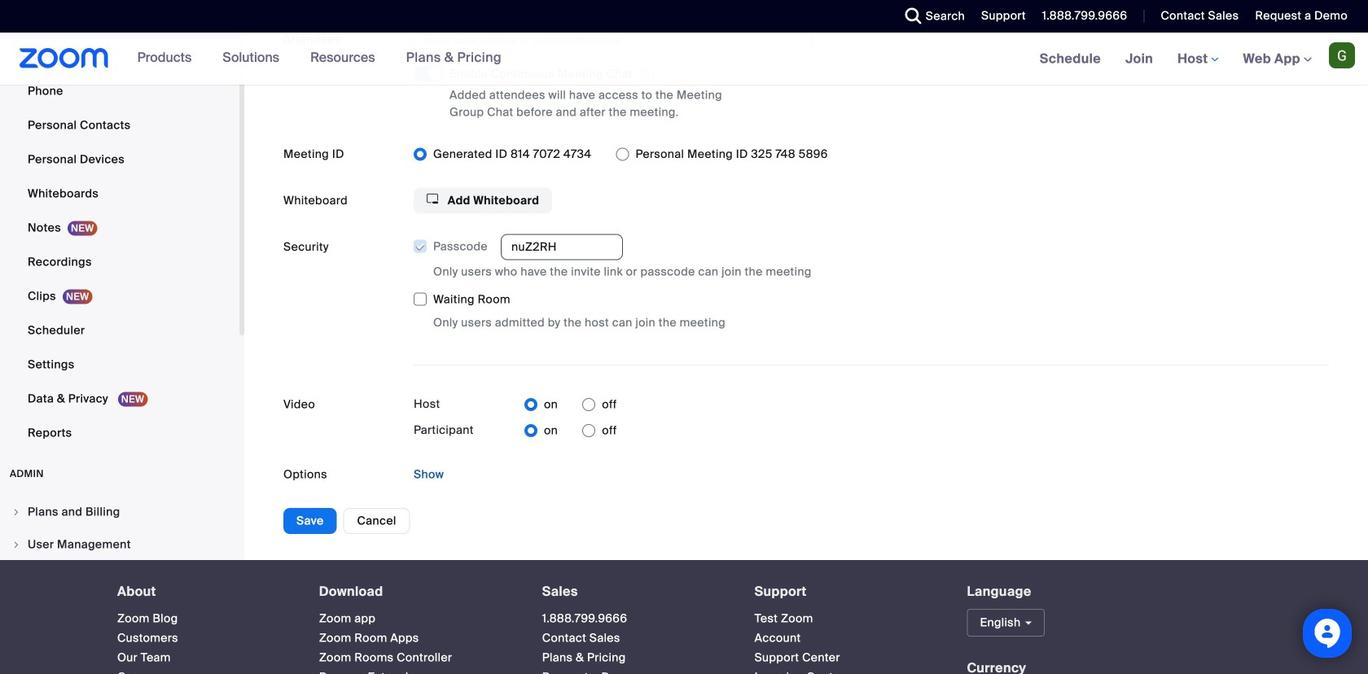 Task type: vqa. For each thing, say whether or not it's contained in the screenshot.
heading
yes



Task type: locate. For each thing, give the bounding box(es) containing it.
1 vertical spatial menu item
[[0, 530, 239, 561]]

1 heading from the left
[[117, 585, 290, 599]]

1 menu item from the top
[[0, 497, 239, 528]]

right image
[[11, 508, 21, 517]]

add whiteboard image
[[427, 193, 438, 204]]

menu item
[[0, 497, 239, 528], [0, 530, 239, 561]]

None text field
[[501, 234, 623, 260]]

side navigation navigation
[[0, 0, 244, 675]]

0 vertical spatial menu item
[[0, 497, 239, 528]]

heading
[[117, 585, 290, 599], [319, 585, 513, 599], [542, 585, 725, 599], [755, 585, 938, 599]]

personal menu menu
[[0, 0, 239, 451]]

zoom logo image
[[20, 48, 109, 68]]

group
[[413, 234, 1329, 332]]

4 heading from the left
[[755, 585, 938, 599]]

banner
[[0, 33, 1369, 86]]

option group
[[414, 141, 1329, 167], [525, 392, 617, 418], [525, 418, 617, 444]]



Task type: describe. For each thing, give the bounding box(es) containing it.
3 heading from the left
[[542, 585, 725, 599]]

meetings navigation
[[1028, 33, 1369, 86]]

right image
[[11, 540, 21, 550]]

profile picture image
[[1329, 42, 1356, 68]]

product information navigation
[[125, 33, 514, 85]]

2 heading from the left
[[319, 585, 513, 599]]

admin menu menu
[[0, 497, 239, 675]]

2 menu item from the top
[[0, 530, 239, 561]]



